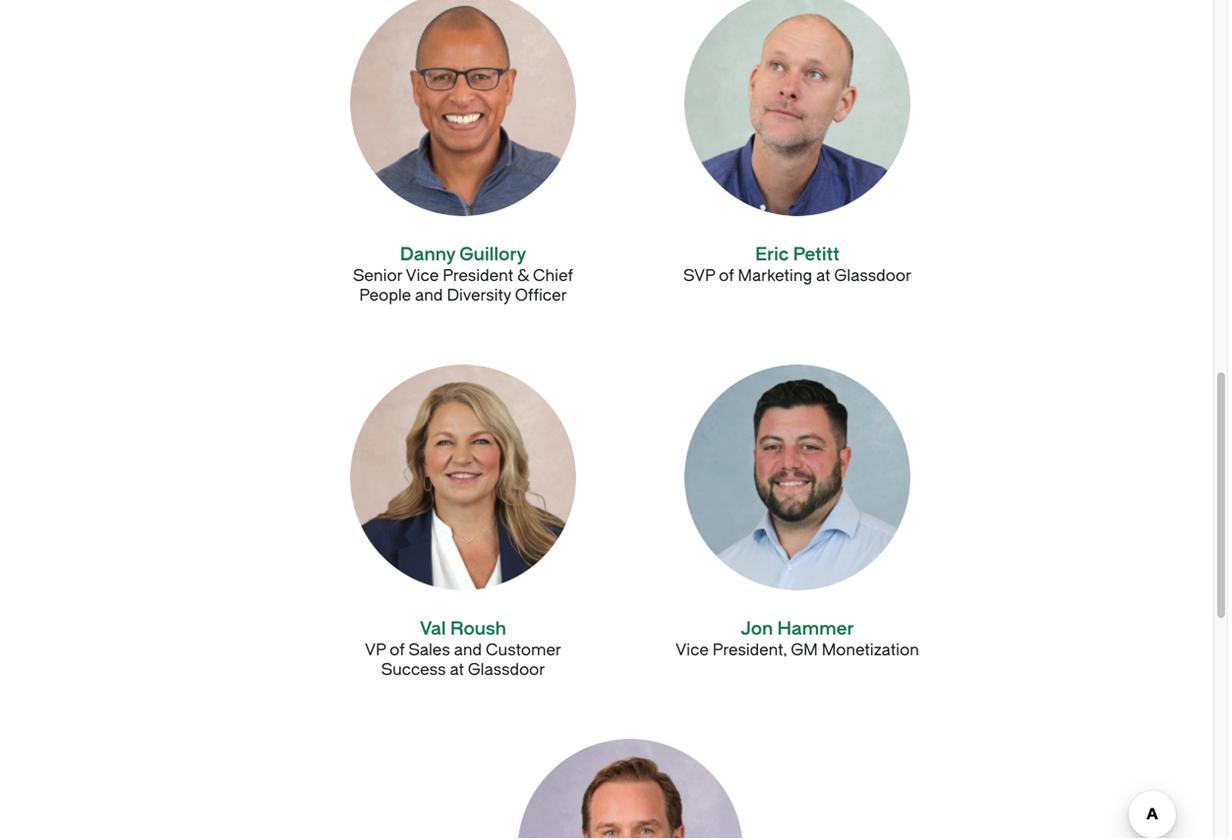 Task type: describe. For each thing, give the bounding box(es) containing it.
danny guillory senior vice president & chief people and diversity officer
[[353, 244, 573, 305]]

petitt
[[793, 244, 840, 265]]

monetization
[[822, 642, 919, 660]]

diversity
[[447, 287, 511, 305]]

val roush link
[[420, 619, 506, 640]]

president,
[[713, 642, 787, 660]]

headshot image for guillory
[[350, 0, 576, 216]]

officer
[[515, 287, 567, 305]]

senior
[[353, 267, 402, 285]]

and inside val roush vp of sales and customer success at glassdoor
[[454, 642, 482, 660]]

and inside danny guillory senior vice president & chief people and diversity officer
[[415, 287, 443, 305]]

glassdoor inside eric petitt svp of marketing at glassdoor
[[834, 267, 912, 285]]

chief
[[533, 267, 573, 285]]

vice inside jon hammer vice president, gm monetization
[[676, 642, 709, 660]]

headshot image for roush
[[350, 365, 576, 591]]

eric petitt svp of marketing at glassdoor
[[684, 244, 912, 285]]

of for val roush
[[390, 642, 405, 660]]

jon hammer link
[[741, 619, 854, 640]]

vice inside danny guillory senior vice president & chief people and diversity officer
[[406, 267, 439, 285]]

vp
[[365, 642, 386, 660]]

eric petitt link
[[755, 244, 840, 265]]

success
[[381, 661, 446, 680]]

at inside val roush vp of sales and customer success at glassdoor
[[450, 661, 464, 680]]



Task type: locate. For each thing, give the bounding box(es) containing it.
jon hammer vice president, gm monetization
[[676, 619, 919, 660]]

0 vertical spatial and
[[415, 287, 443, 305]]

headshot image for petitt
[[684, 0, 911, 216]]

danny guillory link
[[400, 244, 526, 265]]

1 horizontal spatial at
[[816, 267, 831, 285]]

1 horizontal spatial and
[[454, 642, 482, 660]]

0 horizontal spatial at
[[450, 661, 464, 680]]

and down val roush link on the left
[[454, 642, 482, 660]]

of
[[719, 267, 734, 285], [390, 642, 405, 660]]

at down sales
[[450, 661, 464, 680]]

and down danny
[[415, 287, 443, 305]]

at inside eric petitt svp of marketing at glassdoor
[[816, 267, 831, 285]]

0 vertical spatial glassdoor
[[834, 267, 912, 285]]

1 vertical spatial of
[[390, 642, 405, 660]]

0 horizontal spatial glassdoor
[[468, 661, 545, 680]]

people
[[359, 287, 411, 305]]

marketing
[[738, 267, 812, 285]]

0 vertical spatial vice
[[406, 267, 439, 285]]

0 horizontal spatial of
[[390, 642, 405, 660]]

customer
[[486, 642, 561, 660]]

vice
[[406, 267, 439, 285], [676, 642, 709, 660]]

eric
[[755, 244, 789, 265]]

glassdoor down petitt
[[834, 267, 912, 285]]

jon
[[741, 619, 773, 640]]

1 vertical spatial vice
[[676, 642, 709, 660]]

guillory
[[460, 244, 526, 265]]

headshot image for hammer
[[684, 365, 911, 591]]

of inside eric petitt svp of marketing at glassdoor
[[719, 267, 734, 285]]

of right svp
[[719, 267, 734, 285]]

val
[[420, 619, 446, 640]]

president
[[443, 267, 514, 285]]

at down petitt
[[816, 267, 831, 285]]

0 horizontal spatial vice
[[406, 267, 439, 285]]

1 horizontal spatial of
[[719, 267, 734, 285]]

vice left the "president,"
[[676, 642, 709, 660]]

0 vertical spatial of
[[719, 267, 734, 285]]

at
[[816, 267, 831, 285], [450, 661, 464, 680]]

danny
[[400, 244, 455, 265]]

of right 'vp'
[[390, 642, 405, 660]]

gm
[[791, 642, 818, 660]]

svp
[[684, 267, 715, 285]]

sales
[[409, 642, 450, 660]]

roush
[[450, 619, 506, 640]]

&
[[517, 267, 529, 285]]

hammer
[[777, 619, 854, 640]]

glassdoor
[[834, 267, 912, 285], [468, 661, 545, 680]]

1 horizontal spatial glassdoor
[[834, 267, 912, 285]]

1 vertical spatial at
[[450, 661, 464, 680]]

glassdoor down the customer
[[468, 661, 545, 680]]

of for eric petitt
[[719, 267, 734, 285]]

0 vertical spatial at
[[816, 267, 831, 285]]

and
[[415, 287, 443, 305], [454, 642, 482, 660]]

1 horizontal spatial vice
[[676, 642, 709, 660]]

vice down danny
[[406, 267, 439, 285]]

glassdoor inside val roush vp of sales and customer success at glassdoor
[[468, 661, 545, 680]]

1 vertical spatial and
[[454, 642, 482, 660]]

headshot image
[[350, 0, 576, 216], [684, 0, 911, 216], [350, 365, 576, 591], [684, 365, 911, 591]]

val roush vp of sales and customer success at glassdoor
[[365, 619, 561, 680]]

of inside val roush vp of sales and customer success at glassdoor
[[390, 642, 405, 660]]

1 vertical spatial glassdoor
[[468, 661, 545, 680]]

0 horizontal spatial and
[[415, 287, 443, 305]]



Task type: vqa. For each thing, say whether or not it's contained in the screenshot.
"at" to the bottom
yes



